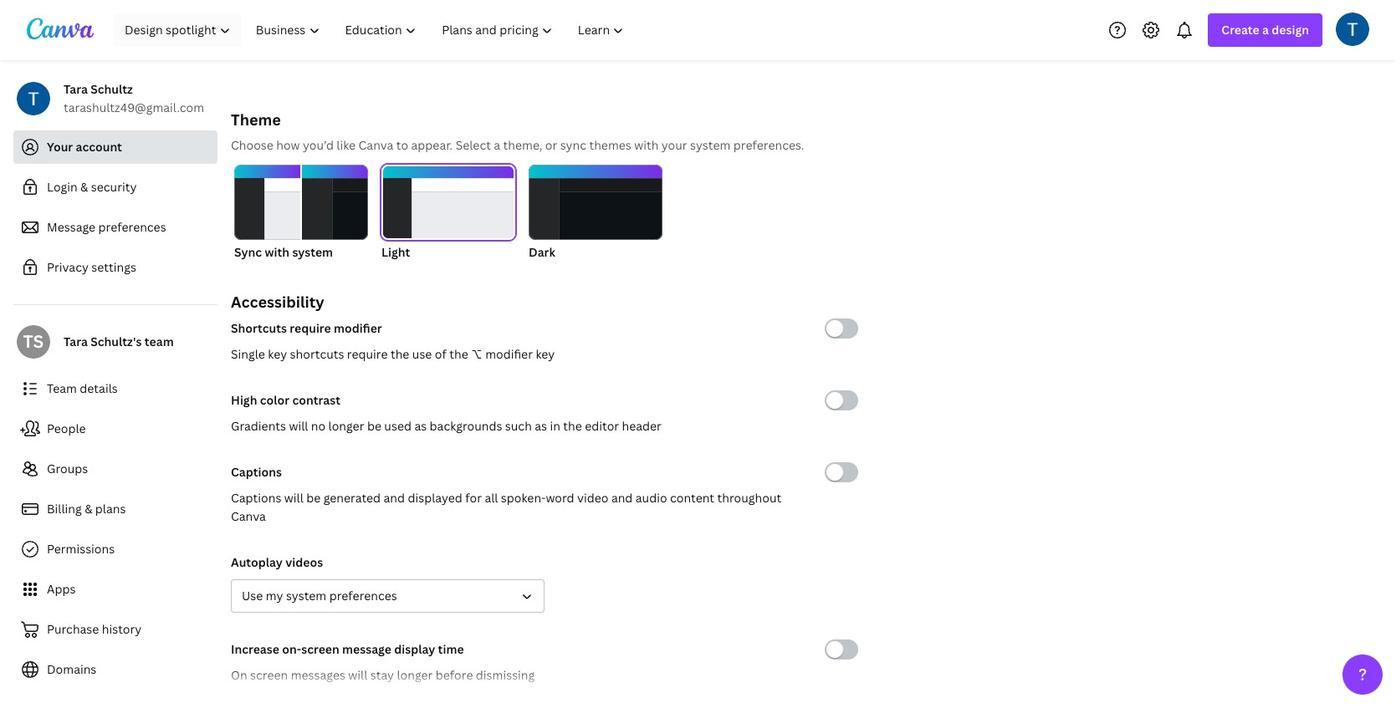Task type: vqa. For each thing, say whether or not it's contained in the screenshot.
2nd key
yes



Task type: locate. For each thing, give the bounding box(es) containing it.
as left in
[[535, 418, 547, 434]]

captions inside captions will be generated and displayed for all spoken-word video and audio content throughout canva
[[231, 490, 281, 506]]

0 horizontal spatial require
[[290, 320, 331, 336]]

0 horizontal spatial screen
[[250, 668, 288, 683]]

2 and from the left
[[611, 490, 633, 506]]

0 vertical spatial &
[[80, 179, 88, 195]]

with inside theme choose how you'd like canva to appear. select a theme, or sync themes with your system preferences.
[[634, 137, 659, 153]]

with inside button
[[265, 244, 289, 260]]

team details link
[[13, 372, 218, 406]]

1 horizontal spatial key
[[536, 346, 555, 362]]

2 vertical spatial system
[[286, 588, 326, 604]]

require up shortcuts
[[290, 320, 331, 336]]

for
[[465, 490, 482, 506]]

preferences up message
[[329, 588, 397, 604]]

& for billing
[[85, 501, 92, 517]]

captions for captions will be generated and displayed for all spoken-word video and audio content throughout canva
[[231, 490, 281, 506]]

the left use
[[391, 346, 409, 362]]

preferences.
[[734, 137, 804, 153]]

0 horizontal spatial key
[[268, 346, 287, 362]]

0 horizontal spatial with
[[265, 244, 289, 260]]

0 vertical spatial captions
[[231, 464, 282, 480]]

1 tara from the top
[[64, 81, 88, 97]]

system right my
[[286, 588, 326, 604]]

preferences
[[98, 219, 166, 235], [329, 588, 397, 604]]

preferences inside button
[[329, 588, 397, 604]]

1 vertical spatial preferences
[[329, 588, 397, 604]]

generated
[[323, 490, 381, 506]]

be left used
[[367, 418, 381, 434]]

tara inside tara schultz tarashultz49@gmail.com
[[64, 81, 88, 97]]

a
[[1262, 22, 1269, 38], [494, 137, 500, 153]]

0 vertical spatial be
[[367, 418, 381, 434]]

tara schultz's team image
[[17, 325, 50, 359]]

key right single
[[268, 346, 287, 362]]

purchase history
[[47, 622, 142, 637]]

tara left schultz
[[64, 81, 88, 97]]

1 horizontal spatial canva
[[359, 137, 394, 153]]

billing & plans link
[[13, 493, 218, 526]]

0 horizontal spatial canva
[[231, 509, 266, 525]]

domains
[[47, 662, 96, 678]]

0 horizontal spatial preferences
[[98, 219, 166, 235]]

1 captions from the top
[[231, 464, 282, 480]]

screen up messages at the bottom of page
[[301, 642, 339, 658]]

single
[[231, 346, 265, 362]]

be left generated
[[306, 490, 321, 506]]

shortcuts
[[231, 320, 287, 336]]

will left stay
[[348, 668, 367, 683]]

gradients
[[231, 418, 286, 434]]

captions up autoplay
[[231, 490, 281, 506]]

1 vertical spatial require
[[347, 346, 388, 362]]

preferences down login & security link
[[98, 219, 166, 235]]

before
[[436, 668, 473, 683]]

0 vertical spatial canva
[[359, 137, 394, 153]]

system for sync with system
[[292, 244, 333, 260]]

tara for tara schultz tarashultz49@gmail.com
[[64, 81, 88, 97]]

1 vertical spatial will
[[284, 490, 303, 506]]

tara for tara schultz's team
[[64, 334, 88, 350]]

on-
[[282, 642, 301, 658]]

modifier up single key shortcuts require the use of the ⌥ modifier key
[[334, 320, 382, 336]]

the left "⌥"
[[449, 346, 468, 362]]

0 horizontal spatial a
[[494, 137, 500, 153]]

require
[[290, 320, 331, 336], [347, 346, 388, 362]]

0 horizontal spatial as
[[414, 418, 427, 434]]

top level navigation element
[[114, 13, 639, 47]]

with right 'sync'
[[265, 244, 289, 260]]

1 horizontal spatial be
[[367, 418, 381, 434]]

1 horizontal spatial and
[[611, 490, 633, 506]]

& left 'plans'
[[85, 501, 92, 517]]

a left design
[[1262, 22, 1269, 38]]

and right video
[[611, 490, 633, 506]]

1 vertical spatial modifier
[[485, 346, 533, 362]]

will
[[289, 418, 308, 434], [284, 490, 303, 506], [348, 668, 367, 683]]

will for no
[[289, 418, 308, 434]]

content
[[670, 490, 715, 506]]

and
[[384, 490, 405, 506], [611, 490, 633, 506]]

appear.
[[411, 137, 453, 153]]

modifier
[[334, 320, 382, 336], [485, 346, 533, 362]]

1 vertical spatial &
[[85, 501, 92, 517]]

0 horizontal spatial and
[[384, 490, 405, 506]]

0 vertical spatial modifier
[[334, 320, 382, 336]]

0 vertical spatial screen
[[301, 642, 339, 658]]

videos
[[285, 555, 323, 571]]

Dark button
[[529, 165, 663, 262]]

1 vertical spatial longer
[[397, 668, 433, 683]]

will left no
[[289, 418, 308, 434]]

canva inside captions will be generated and displayed for all spoken-word video and audio content throughout canva
[[231, 509, 266, 525]]

1 vertical spatial tara
[[64, 334, 88, 350]]

&
[[80, 179, 88, 195], [85, 501, 92, 517]]

your
[[47, 139, 73, 155]]

system
[[690, 137, 731, 153], [292, 244, 333, 260], [286, 588, 326, 604]]

0 vertical spatial tara
[[64, 81, 88, 97]]

0 vertical spatial system
[[690, 137, 731, 153]]

tara schultz's team
[[64, 334, 174, 350]]

privacy settings link
[[13, 251, 218, 284]]

captions
[[231, 464, 282, 480], [231, 490, 281, 506]]

purchase history link
[[13, 613, 218, 647]]

2 vertical spatial will
[[348, 668, 367, 683]]

longer right no
[[328, 418, 364, 434]]

select
[[456, 137, 491, 153]]

captions down "gradients"
[[231, 464, 282, 480]]

the right in
[[563, 418, 582, 434]]

1 horizontal spatial with
[[634, 137, 659, 153]]

1 as from the left
[[414, 418, 427, 434]]

team
[[145, 334, 174, 350]]

1 horizontal spatial a
[[1262, 22, 1269, 38]]

to
[[396, 137, 408, 153]]

system for use my system preferences
[[286, 588, 326, 604]]

1 horizontal spatial as
[[535, 418, 547, 434]]

1 horizontal spatial longer
[[397, 668, 433, 683]]

will inside captions will be generated and displayed for all spoken-word video and audio content throughout canva
[[284, 490, 303, 506]]

1 horizontal spatial preferences
[[329, 588, 397, 604]]

modifier right "⌥"
[[485, 346, 533, 362]]

message
[[342, 642, 391, 658]]

0 horizontal spatial be
[[306, 490, 321, 506]]

your
[[662, 137, 687, 153]]

1 vertical spatial canva
[[231, 509, 266, 525]]

and left displayed
[[384, 490, 405, 506]]

no
[[311, 418, 326, 434]]

canva up autoplay
[[231, 509, 266, 525]]

longer
[[328, 418, 364, 434], [397, 668, 433, 683]]

displayed
[[408, 490, 462, 506]]

0 vertical spatial will
[[289, 418, 308, 434]]

groups
[[47, 461, 88, 477]]

choose
[[231, 137, 273, 153]]

a right select
[[494, 137, 500, 153]]

longer down display on the left bottom
[[397, 668, 433, 683]]

system up accessibility on the left
[[292, 244, 333, 260]]

billing & plans
[[47, 501, 126, 517]]

Light button
[[381, 165, 515, 262]]

2 horizontal spatial the
[[563, 418, 582, 434]]

messages
[[291, 668, 345, 683]]

people link
[[13, 412, 218, 446]]

2 captions from the top
[[231, 490, 281, 506]]

captions for captions
[[231, 464, 282, 480]]

as right used
[[414, 418, 427, 434]]

tara left schultz's
[[64, 334, 88, 350]]

1 vertical spatial with
[[265, 244, 289, 260]]

& right login
[[80, 179, 88, 195]]

0 vertical spatial with
[[634, 137, 659, 153]]

2 tara from the top
[[64, 334, 88, 350]]

2 key from the left
[[536, 346, 555, 362]]

autoplay videos
[[231, 555, 323, 571]]

1 vertical spatial a
[[494, 137, 500, 153]]

system right 'your'
[[690, 137, 731, 153]]

themes
[[589, 137, 631, 153]]

⌥
[[471, 346, 482, 362]]

0 vertical spatial a
[[1262, 22, 1269, 38]]

like
[[337, 137, 356, 153]]

key
[[268, 346, 287, 362], [536, 346, 555, 362]]

autoplay
[[231, 555, 283, 571]]

display
[[394, 642, 435, 658]]

screen down increase
[[250, 668, 288, 683]]

apps link
[[13, 573, 218, 607]]

1 vertical spatial system
[[292, 244, 333, 260]]

0 vertical spatial longer
[[328, 418, 364, 434]]

key right "⌥"
[[536, 346, 555, 362]]

1 vertical spatial be
[[306, 490, 321, 506]]

1 vertical spatial screen
[[250, 668, 288, 683]]

billing
[[47, 501, 82, 517]]

create a design
[[1222, 22, 1309, 38]]

1 vertical spatial captions
[[231, 490, 281, 506]]

canva left to
[[359, 137, 394, 153]]

be
[[367, 418, 381, 434], [306, 490, 321, 506]]

will left generated
[[284, 490, 303, 506]]

such
[[505, 418, 532, 434]]

require right shortcuts
[[347, 346, 388, 362]]

the
[[391, 346, 409, 362], [449, 346, 468, 362], [563, 418, 582, 434]]

team details
[[47, 381, 118, 397]]

screen
[[301, 642, 339, 658], [250, 668, 288, 683]]

with
[[634, 137, 659, 153], [265, 244, 289, 260]]

permissions link
[[13, 533, 218, 566]]

purchase
[[47, 622, 99, 637]]

with left 'your'
[[634, 137, 659, 153]]

0 vertical spatial require
[[290, 320, 331, 336]]



Task type: describe. For each thing, give the bounding box(es) containing it.
apps
[[47, 581, 76, 597]]

your account
[[47, 139, 122, 155]]

will for be
[[284, 490, 303, 506]]

system inside theme choose how you'd like canva to appear. select a theme, or sync themes with your system preferences.
[[690, 137, 731, 153]]

dismissing
[[476, 668, 535, 683]]

my
[[266, 588, 283, 604]]

canva inside theme choose how you'd like canva to appear. select a theme, or sync themes with your system preferences.
[[359, 137, 394, 153]]

groups link
[[13, 453, 218, 486]]

privacy settings
[[47, 259, 136, 275]]

all
[[485, 490, 498, 506]]

plans
[[95, 501, 126, 517]]

time
[[438, 642, 464, 658]]

login
[[47, 179, 78, 195]]

single key shortcuts require the use of the ⌥ modifier key
[[231, 346, 555, 362]]

theme,
[[503, 137, 542, 153]]

dark
[[529, 244, 555, 260]]

& for login
[[80, 179, 88, 195]]

contrast
[[292, 392, 341, 408]]

0 vertical spatial preferences
[[98, 219, 166, 235]]

stay
[[370, 668, 394, 683]]

team
[[47, 381, 77, 397]]

message preferences
[[47, 219, 166, 235]]

1 horizontal spatial screen
[[301, 642, 339, 658]]

captions will be generated and displayed for all spoken-word video and audio content throughout canva
[[231, 490, 782, 525]]

0 horizontal spatial the
[[391, 346, 409, 362]]

backgrounds
[[430, 418, 502, 434]]

2 as from the left
[[535, 418, 547, 434]]

throughout
[[717, 490, 782, 506]]

sync
[[560, 137, 586, 153]]

light
[[381, 244, 410, 260]]

Sync with system button
[[234, 165, 368, 262]]

1 horizontal spatial modifier
[[485, 346, 533, 362]]

how
[[276, 137, 300, 153]]

high
[[231, 392, 257, 408]]

tara schultz's team element
[[17, 325, 50, 359]]

1 and from the left
[[384, 490, 405, 506]]

1 key from the left
[[268, 346, 287, 362]]

schultz's
[[91, 334, 142, 350]]

permissions
[[47, 541, 115, 557]]

login & security link
[[13, 171, 218, 204]]

design
[[1272, 22, 1309, 38]]

your account link
[[13, 131, 218, 164]]

shortcuts require modifier
[[231, 320, 382, 336]]

editor
[[585, 418, 619, 434]]

accessibility
[[231, 292, 324, 312]]

history
[[102, 622, 142, 637]]

0 horizontal spatial longer
[[328, 418, 364, 434]]

a inside theme choose how you'd like canva to appear. select a theme, or sync themes with your system preferences.
[[494, 137, 500, 153]]

spoken-
[[501, 490, 546, 506]]

tarashultz49@gmail.com
[[64, 100, 204, 115]]

domains link
[[13, 653, 218, 687]]

account
[[76, 139, 122, 155]]

Use my system preferences button
[[231, 580, 545, 613]]

color
[[260, 392, 290, 408]]

used
[[384, 418, 412, 434]]

header
[[622, 418, 662, 434]]

increase
[[231, 642, 279, 658]]

login & security
[[47, 179, 137, 195]]

people
[[47, 421, 86, 437]]

theme choose how you'd like canva to appear. select a theme, or sync themes with your system preferences.
[[231, 110, 804, 153]]

details
[[80, 381, 118, 397]]

of
[[435, 346, 447, 362]]

gradients will no longer be used as backgrounds such as in the editor header
[[231, 418, 662, 434]]

video
[[577, 490, 609, 506]]

sync with system
[[234, 244, 333, 260]]

use
[[412, 346, 432, 362]]

use
[[242, 588, 263, 604]]

1 horizontal spatial the
[[449, 346, 468, 362]]

increase on-screen message display time
[[231, 642, 464, 658]]

create
[[1222, 22, 1260, 38]]

0 horizontal spatial modifier
[[334, 320, 382, 336]]

be inside captions will be generated and displayed for all spoken-word video and audio content throughout canva
[[306, 490, 321, 506]]

tara schultz image
[[1336, 12, 1369, 46]]

theme
[[231, 110, 281, 130]]

message
[[47, 219, 95, 235]]

create a design button
[[1208, 13, 1323, 47]]

high color contrast
[[231, 392, 341, 408]]

a inside create a design dropdown button
[[1262, 22, 1269, 38]]

word
[[546, 490, 574, 506]]

security
[[91, 179, 137, 195]]

in
[[550, 418, 560, 434]]

you'd
[[303, 137, 334, 153]]

tara schultz tarashultz49@gmail.com
[[64, 81, 204, 115]]

on
[[231, 668, 247, 683]]

use my system preferences
[[242, 588, 397, 604]]

1 horizontal spatial require
[[347, 346, 388, 362]]

on screen messages will stay longer before dismissing
[[231, 668, 535, 683]]

privacy
[[47, 259, 89, 275]]



